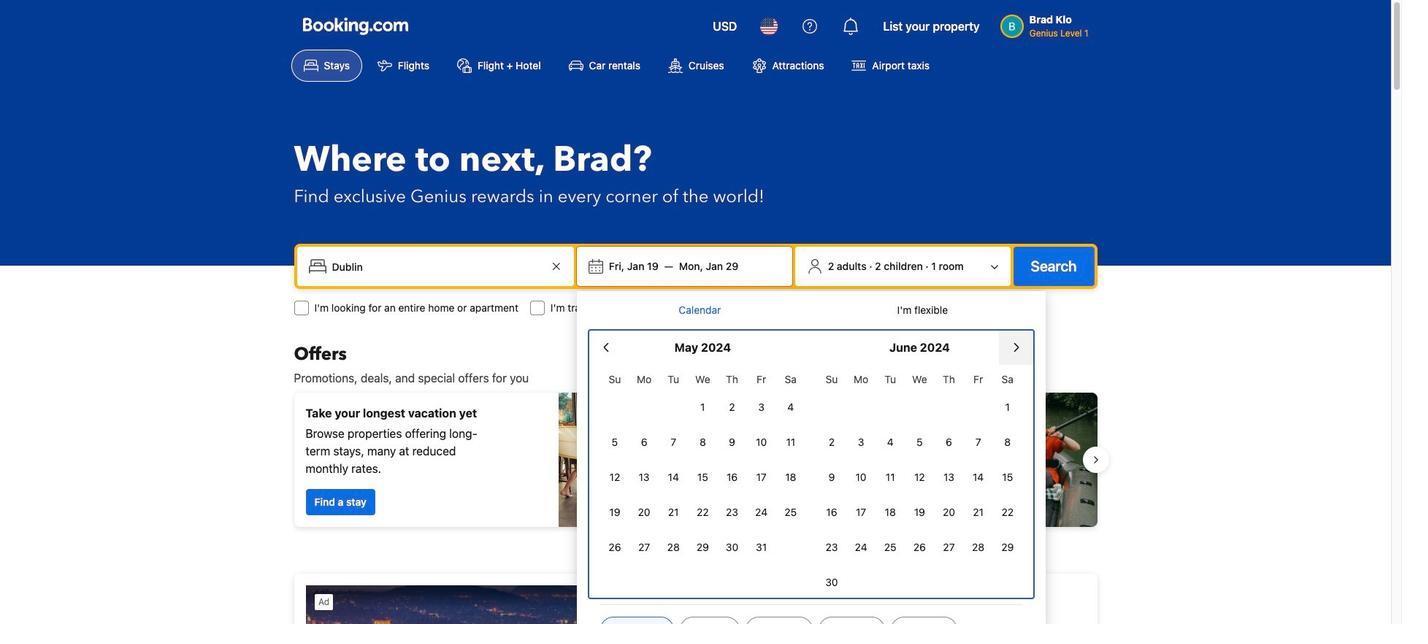 Task type: vqa. For each thing, say whether or not it's contained in the screenshot.
20 May 2024 Option
yes



Task type: locate. For each thing, give the bounding box(es) containing it.
28 June 2024 checkbox
[[964, 532, 993, 564]]

22 May 2024 checkbox
[[688, 497, 718, 529]]

2 grid from the left
[[817, 365, 1022, 599]]

your account menu brad klo genius level 1 element
[[1000, 7, 1095, 40]]

a young girl and woman kayak on a river image
[[702, 393, 1097, 527]]

17 May 2024 checkbox
[[747, 462, 776, 494]]

19 May 2024 checkbox
[[600, 497, 630, 529]]

14 June 2024 checkbox
[[964, 462, 993, 494]]

7 May 2024 checkbox
[[659, 427, 688, 459]]

13 May 2024 checkbox
[[630, 462, 659, 494]]

26 May 2024 checkbox
[[600, 532, 630, 564]]

31 May 2024 checkbox
[[747, 532, 776, 564]]

region
[[282, 387, 1109, 533]]

12 June 2024 checkbox
[[905, 462, 935, 494]]

main content
[[282, 343, 1109, 625]]

16 June 2024 checkbox
[[817, 497, 847, 529]]

18 May 2024 checkbox
[[776, 462, 806, 494]]

progress bar
[[687, 539, 704, 545]]

24 June 2024 checkbox
[[847, 532, 876, 564]]

13 June 2024 checkbox
[[935, 462, 964, 494]]

1 horizontal spatial grid
[[817, 365, 1022, 599]]

0 horizontal spatial grid
[[600, 365, 806, 564]]

23 June 2024 checkbox
[[817, 532, 847, 564]]

21 June 2024 checkbox
[[964, 497, 993, 529]]

20 May 2024 checkbox
[[630, 497, 659, 529]]

15 June 2024 checkbox
[[993, 462, 1022, 494]]

30 June 2024 checkbox
[[817, 567, 847, 599]]

Where are you going? field
[[326, 253, 548, 280]]

1 June 2024 checkbox
[[993, 391, 1022, 424]]

29 June 2024 checkbox
[[993, 532, 1022, 564]]

3 May 2024 checkbox
[[747, 391, 776, 424]]

grid
[[600, 365, 806, 564], [817, 365, 1022, 599]]

6 June 2024 checkbox
[[935, 427, 964, 459]]

tab list
[[589, 291, 1034, 331]]

16 May 2024 checkbox
[[718, 462, 747, 494]]

3 June 2024 checkbox
[[847, 427, 876, 459]]

24 May 2024 checkbox
[[747, 497, 776, 529]]

8 May 2024 checkbox
[[688, 427, 718, 459]]



Task type: describe. For each thing, give the bounding box(es) containing it.
30 May 2024 checkbox
[[718, 532, 747, 564]]

15 May 2024 checkbox
[[688, 462, 718, 494]]

19 June 2024 checkbox
[[905, 497, 935, 529]]

25 June 2024 checkbox
[[876, 532, 905, 564]]

11 May 2024 checkbox
[[776, 427, 806, 459]]

17 June 2024 checkbox
[[847, 497, 876, 529]]

4 May 2024 checkbox
[[776, 391, 806, 424]]

6 May 2024 checkbox
[[630, 427, 659, 459]]

11 June 2024 checkbox
[[876, 462, 905, 494]]

5 May 2024 checkbox
[[600, 427, 630, 459]]

take your longest vacation yet image
[[558, 393, 690, 527]]

9 May 2024 checkbox
[[718, 427, 747, 459]]

1 grid from the left
[[600, 365, 806, 564]]

27 May 2024 checkbox
[[630, 532, 659, 564]]

10 May 2024 checkbox
[[747, 427, 776, 459]]

4 June 2024 checkbox
[[876, 427, 905, 459]]

27 June 2024 checkbox
[[935, 532, 964, 564]]

10 June 2024 checkbox
[[847, 462, 876, 494]]

22 June 2024 checkbox
[[993, 497, 1022, 529]]

28 May 2024 checkbox
[[659, 532, 688, 564]]

1 May 2024 checkbox
[[688, 391, 718, 424]]

2 May 2024 checkbox
[[718, 391, 747, 424]]

21 May 2024 checkbox
[[659, 497, 688, 529]]

18 June 2024 checkbox
[[876, 497, 905, 529]]

9 June 2024 checkbox
[[817, 462, 847, 494]]

7 June 2024 checkbox
[[964, 427, 993, 459]]

23 May 2024 checkbox
[[718, 497, 747, 529]]

8 June 2024 checkbox
[[993, 427, 1022, 459]]

26 June 2024 checkbox
[[905, 532, 935, 564]]

2 June 2024 checkbox
[[817, 427, 847, 459]]

booking.com image
[[303, 18, 408, 35]]

25 May 2024 checkbox
[[776, 497, 806, 529]]

5 June 2024 checkbox
[[905, 427, 935, 459]]

12 May 2024 checkbox
[[600, 462, 630, 494]]

14 May 2024 checkbox
[[659, 462, 688, 494]]

29 May 2024 checkbox
[[688, 532, 718, 564]]

20 June 2024 checkbox
[[935, 497, 964, 529]]



